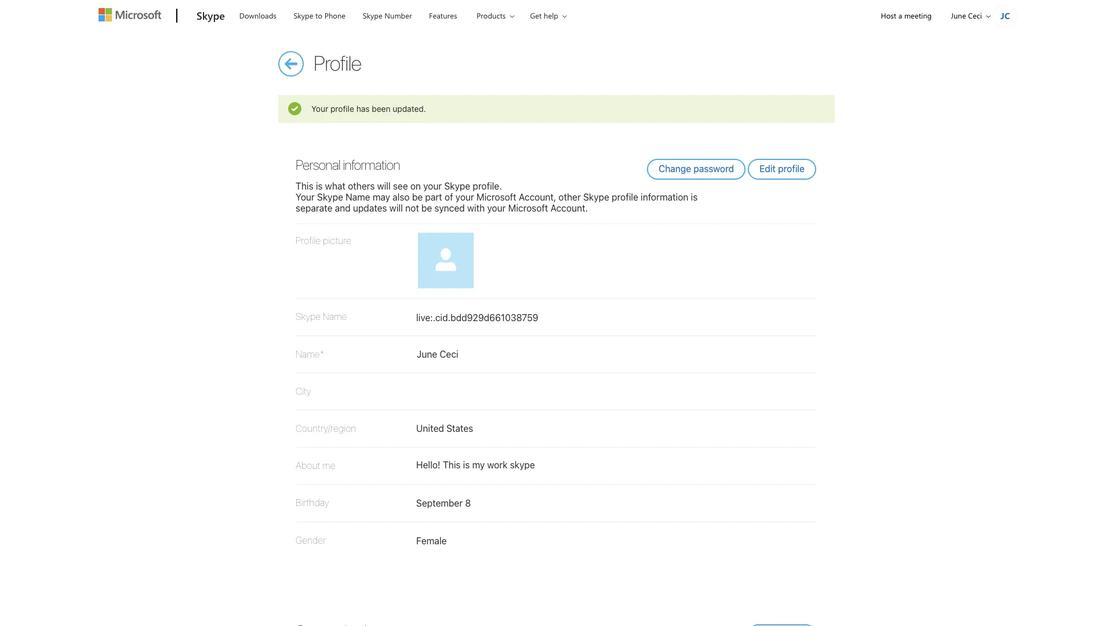 Task type: locate. For each thing, give the bounding box(es) containing it.
name down others
[[346, 192, 370, 203]]

1 vertical spatial name
[[323, 311, 347, 322]]

name
[[346, 192, 370, 203], [323, 311, 347, 322]]

my
[[473, 460, 485, 471]]

edit
[[760, 163, 776, 174]]

about me
[[296, 460, 336, 471]]

will down also
[[390, 203, 403, 214]]

is
[[316, 180, 323, 191], [691, 192, 698, 203], [463, 460, 470, 471]]

your
[[312, 104, 328, 113], [296, 192, 315, 203]]

1 horizontal spatial information
[[641, 192, 689, 203]]

profile inside button
[[779, 163, 805, 174]]

information up others
[[343, 157, 400, 173]]

skype down what
[[317, 192, 343, 203]]

birthday
[[296, 497, 329, 509]]

information inside this is what others will see on your skype profile. your skype name may also be part of your microsoft account, other skype profile information is separate and updates will not be synced with your microsoft account.
[[641, 192, 689, 203]]

name up name*
[[323, 311, 347, 322]]

products
[[477, 10, 506, 21]]

united
[[417, 423, 444, 434]]

1 horizontal spatial this
[[443, 460, 461, 471]]

of
[[445, 192, 453, 203]]

get help button
[[521, 1, 577, 30]]

profile for profile picture
[[296, 235, 321, 246]]

1 vertical spatial information
[[641, 192, 689, 203]]

meeting
[[905, 10, 932, 21]]

your up part
[[424, 180, 442, 191]]

your right with
[[488, 203, 506, 214]]

be
[[412, 192, 423, 203], [422, 203, 432, 214]]

see
[[393, 180, 408, 191]]

password
[[694, 163, 734, 174]]

1 vertical spatial profile
[[779, 163, 805, 174]]

name inside this is what others will see on your skype profile. your skype name may also be part of your microsoft account, other skype profile information is separate and updates will not be synced with your microsoft account.
[[346, 192, 370, 203]]

has
[[357, 104, 370, 113]]

this
[[296, 180, 314, 191], [443, 460, 461, 471]]

what
[[325, 180, 346, 191]]

2 horizontal spatial is
[[691, 192, 698, 203]]

microsoft
[[477, 192, 517, 203], [509, 203, 548, 214]]

skype up name*
[[296, 311, 321, 322]]

is down change password button
[[691, 192, 698, 203]]

your left has
[[312, 104, 328, 113]]

skype left number
[[363, 10, 383, 21]]

your
[[424, 180, 442, 191], [456, 192, 474, 203], [488, 203, 506, 214]]

0 horizontal spatial is
[[316, 180, 323, 191]]

profile right the edit
[[779, 163, 805, 174]]

skype left to
[[294, 10, 314, 21]]

account,
[[519, 192, 557, 203]]

will up may
[[377, 180, 391, 191]]

will
[[377, 180, 391, 191], [390, 203, 403, 214]]

be down part
[[422, 203, 432, 214]]

skype number link
[[358, 1, 417, 28]]

skype
[[197, 8, 225, 22], [294, 10, 314, 21], [363, 10, 383, 21], [445, 180, 471, 191], [317, 192, 343, 203], [584, 192, 610, 203], [296, 311, 321, 322]]

skype up of
[[445, 180, 471, 191]]

0 horizontal spatial this
[[296, 180, 314, 191]]

Name* text field
[[410, 345, 586, 360]]

is left "my"
[[463, 460, 470, 471]]

0 vertical spatial information
[[343, 157, 400, 173]]

september 8
[[417, 498, 471, 509]]

on
[[411, 180, 421, 191]]

0 vertical spatial your
[[312, 104, 328, 113]]

profile for your
[[331, 104, 354, 113]]

others
[[348, 180, 375, 191]]

is left what
[[316, 180, 323, 191]]

1 horizontal spatial profile
[[612, 192, 639, 203]]

work
[[488, 460, 508, 471]]

information
[[343, 157, 400, 173], [641, 192, 689, 203]]

1 vertical spatial your
[[296, 192, 315, 203]]

change
[[659, 163, 692, 174]]

host
[[881, 10, 897, 21]]

profile left picture
[[296, 235, 321, 246]]

1 vertical spatial profile
[[296, 235, 321, 246]]

updated.
[[393, 104, 426, 113]]

0 horizontal spatial information
[[343, 157, 400, 173]]

synced
[[435, 203, 465, 214]]

profile left has
[[331, 104, 354, 113]]

personal
[[296, 157, 340, 173]]

skype number
[[363, 10, 412, 21]]

0 vertical spatial this
[[296, 180, 314, 191]]

get help
[[530, 10, 559, 21]]

host a meeting
[[881, 10, 932, 21]]

a
[[899, 10, 903, 21]]

profile right 'other'
[[612, 192, 639, 203]]

updates
[[353, 203, 387, 214]]

edit profile
[[760, 163, 805, 174]]

jc
[[1001, 10, 1011, 21]]

your up with
[[456, 192, 474, 203]]

september
[[417, 498, 463, 509]]

and
[[335, 203, 351, 214]]

0 vertical spatial profile
[[314, 50, 361, 75]]

profile for profile
[[314, 50, 361, 75]]

2 vertical spatial profile
[[612, 192, 639, 203]]

this up separate
[[296, 180, 314, 191]]

0 horizontal spatial profile
[[331, 104, 354, 113]]

be down on
[[412, 192, 423, 203]]

skype right 'other'
[[584, 192, 610, 203]]

host a meeting link
[[872, 1, 942, 30]]

separate
[[296, 203, 333, 214]]

2 horizontal spatial profile
[[779, 163, 805, 174]]

0 vertical spatial name
[[346, 192, 370, 203]]

profile
[[314, 50, 361, 75], [296, 235, 321, 246]]

0 vertical spatial profile
[[331, 104, 354, 113]]

not
[[406, 203, 419, 214]]

profile down phone at top left
[[314, 50, 361, 75]]

your up separate
[[296, 192, 315, 203]]

change password button
[[648, 159, 746, 180]]

1 horizontal spatial your
[[456, 192, 474, 203]]

this right hello!
[[443, 460, 461, 471]]

to
[[316, 10, 323, 21]]

information down change
[[641, 192, 689, 203]]

profile
[[331, 104, 354, 113], [779, 163, 805, 174], [612, 192, 639, 203]]



Task type: vqa. For each thing, say whether or not it's contained in the screenshot.
Your to the top
yes



Task type: describe. For each thing, give the bounding box(es) containing it.
live:.cid.bdd929d661038759
[[417, 312, 539, 323]]

your profile has been updated.
[[312, 104, 426, 113]]

downloads
[[239, 10, 277, 21]]

microsoft down account,
[[509, 203, 548, 214]]

8
[[465, 498, 471, 509]]

this inside this is what others will see on your skype profile. your skype name may also be part of your microsoft account, other skype profile information is separate and updates will not be synced with your microsoft account.
[[296, 180, 314, 191]]

also
[[393, 192, 410, 203]]

states
[[447, 423, 474, 434]]

products button
[[467, 1, 524, 30]]

ceci
[[969, 10, 983, 21]]

profile inside this is what others will see on your skype profile. your skype name may also be part of your microsoft account, other skype profile information is separate and updates will not be synced with your microsoft account.
[[612, 192, 639, 203]]

get
[[530, 10, 542, 21]]

may
[[373, 192, 390, 203]]

microsoft image
[[99, 8, 161, 21]]

other
[[559, 192, 581, 203]]

name*
[[296, 349, 324, 360]]

1 horizontal spatial is
[[463, 460, 470, 471]]

0 horizontal spatial your
[[424, 180, 442, 191]]

1 vertical spatial will
[[390, 203, 403, 214]]

skype name
[[296, 311, 347, 322]]

previous page image
[[278, 51, 710, 627]]

been
[[372, 104, 391, 113]]

features
[[429, 10, 457, 21]]

downloads link
[[234, 1, 282, 28]]

skype link
[[191, 1, 231, 32]]

profile for edit
[[779, 163, 805, 174]]

me
[[323, 460, 336, 471]]

number
[[385, 10, 412, 21]]

2 horizontal spatial your
[[488, 203, 506, 214]]

picture
[[323, 235, 352, 246]]

change password
[[659, 163, 734, 174]]

skype to phone link
[[289, 1, 351, 28]]

june ceci
[[952, 10, 983, 21]]

gender
[[296, 535, 326, 546]]

phone
[[325, 10, 346, 21]]

your inside this is what others will see on your skype profile. your skype name may also be part of your microsoft account, other skype profile information is separate and updates will not be synced with your microsoft account.
[[296, 192, 315, 203]]

female
[[417, 535, 447, 546]]

with
[[468, 203, 485, 214]]

account.
[[551, 203, 588, 214]]

profile picture
[[296, 235, 352, 246]]

skype left downloads
[[197, 8, 225, 22]]

0 vertical spatial will
[[377, 180, 391, 191]]

june
[[952, 10, 967, 21]]

help
[[544, 10, 559, 21]]

edit profile button
[[748, 159, 817, 180]]

city
[[296, 386, 311, 397]]

country/region
[[296, 423, 356, 434]]

skype to phone
[[294, 10, 346, 21]]

1 vertical spatial this
[[443, 460, 461, 471]]

part
[[425, 192, 442, 203]]

skype
[[510, 460, 535, 471]]

microsoft down profile.
[[477, 192, 517, 203]]

profile.
[[473, 180, 502, 191]]

this is what others will see on your skype profile. your skype name may also be part of your microsoft account, other skype profile information is separate and updates will not be synced with your microsoft account.
[[296, 180, 698, 214]]

personal information
[[296, 157, 400, 173]]

about
[[296, 460, 321, 471]]

features link
[[424, 1, 463, 28]]

hello!
[[417, 460, 441, 471]]

hello! this is my work skype
[[417, 460, 535, 471]]

united states
[[417, 423, 474, 434]]



